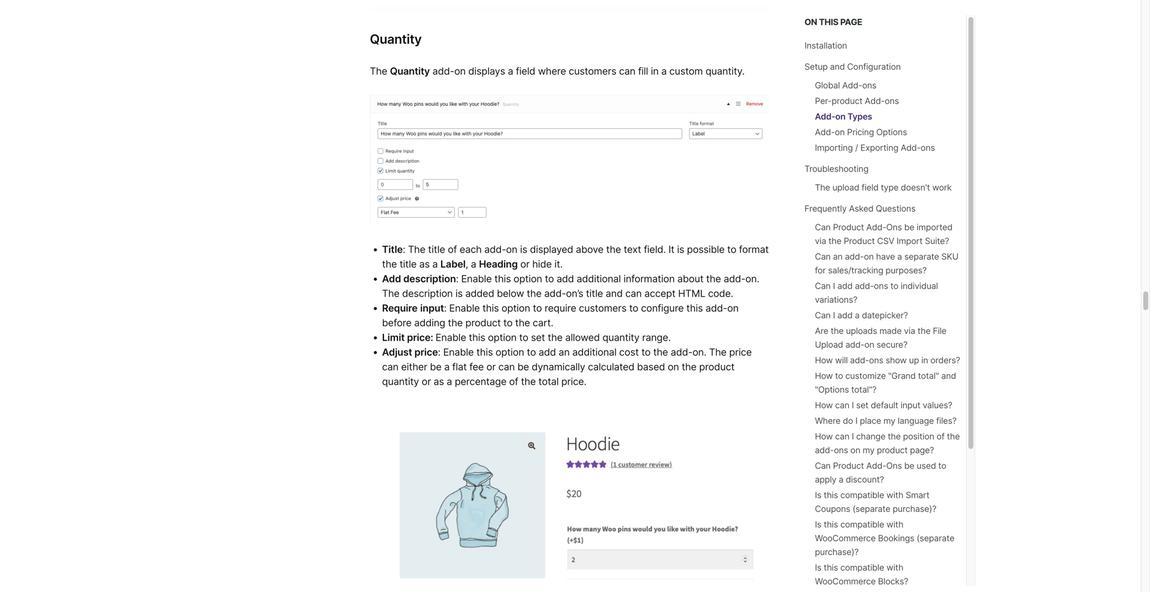 Task type: locate. For each thing, give the bounding box(es) containing it.
and down orders?
[[941, 371, 956, 382]]

quantity inside 'enable this option to add an additional cost to the add-on. the price can either be a flat fee or can be dynamically calculated based on the product quantity or as a percentage of the total price.'
[[382, 376, 419, 388]]

asked
[[849, 204, 874, 214]]

2 horizontal spatial of
[[937, 432, 945, 442]]

to up "options
[[835, 371, 843, 382]]

to down hide at left top
[[545, 273, 554, 285]]

add-
[[433, 65, 454, 77], [484, 244, 506, 256], [845, 252, 864, 262], [724, 273, 746, 285], [855, 281, 874, 292], [544, 288, 566, 300], [706, 303, 727, 314], [846, 340, 865, 350], [671, 347, 693, 359], [850, 356, 869, 366], [815, 446, 834, 456]]

ons down configuration at the right of page
[[862, 80, 877, 91]]

quantity down either
[[382, 376, 419, 388]]

product inside 'enable this option to add an additional cost to the add-on. the price can either be a flat fee or can be dynamically calculated based on the product quantity or as a percentage of the total price.'
[[699, 361, 735, 373]]

set
[[531, 332, 545, 344], [856, 401, 869, 411]]

the upload field type doesn't work link
[[815, 183, 952, 193]]

0 horizontal spatial purchase)?
[[815, 548, 859, 558]]

secure?
[[877, 340, 908, 350]]

importing
[[815, 143, 853, 153]]

enable for product
[[449, 303, 480, 314]]

add- down per-
[[815, 111, 835, 122]]

0 vertical spatial as
[[419, 258, 430, 270]]

1 is from the top
[[815, 491, 822, 501]]

1 with from the top
[[887, 491, 904, 501]]

2 vertical spatial title
[[586, 288, 603, 300]]

1 vertical spatial set
[[856, 401, 869, 411]]

1 vertical spatial on.
[[693, 347, 707, 359]]

0 vertical spatial ons
[[886, 222, 902, 233]]

0 vertical spatial and
[[830, 62, 845, 72]]

the down where do i place my language files? link
[[888, 432, 901, 442]]

1 vertical spatial with
[[887, 520, 904, 530]]

quantity
[[370, 31, 422, 47], [390, 65, 430, 77]]

of
[[448, 244, 457, 256], [509, 376, 518, 388], [937, 432, 945, 442]]

: down adding
[[438, 347, 441, 359]]

0 vertical spatial field
[[516, 65, 535, 77]]

information
[[624, 273, 675, 285]]

1 vertical spatial quantity
[[382, 376, 419, 388]]

can
[[619, 65, 636, 77], [625, 288, 642, 300], [382, 361, 399, 373], [498, 361, 515, 373], [835, 432, 850, 442]]

3 is from the top
[[815, 563, 822, 574]]

1 vertical spatial input
[[901, 401, 921, 411]]

via right made
[[904, 326, 915, 337]]

add down variations?
[[838, 311, 853, 321]]

1 can from the top
[[815, 222, 831, 233]]

customers
[[569, 65, 616, 77], [579, 303, 627, 314]]

0 vertical spatial in
[[651, 65, 659, 77]]

2 with from the top
[[887, 520, 904, 530]]

title for title
[[400, 258, 417, 270]]

on. down html
[[693, 347, 707, 359]]

1 horizontal spatial field
[[862, 183, 879, 193]]

per-product add-ons link
[[815, 96, 899, 106]]

product down frequently asked questions
[[833, 222, 864, 233]]

add- up discount?
[[866, 461, 886, 472]]

above
[[576, 244, 604, 256]]

the right adding
[[448, 317, 463, 329]]

1 vertical spatial field
[[862, 183, 879, 193]]

2 vertical spatial compatible
[[841, 563, 884, 574]]

via up for
[[815, 236, 826, 247]]

description
[[403, 273, 456, 285], [402, 288, 453, 300]]

0 horizontal spatial my
[[863, 446, 875, 456]]

ons
[[862, 80, 877, 91], [885, 96, 899, 106], [921, 143, 935, 153], [874, 281, 888, 292], [869, 356, 883, 366], [834, 446, 848, 456]]

on. down "format"
[[746, 273, 760, 285]]

2 compatible from the top
[[841, 520, 884, 530]]

title down additional
[[586, 288, 603, 300]]

0 horizontal spatial and
[[606, 288, 623, 300]]

the left total
[[521, 376, 536, 388]]

: the title of each add-on is displayed above the text field. it is possible to format the title as a
[[382, 244, 769, 270]]

can i add add-ons to individual variations? link
[[815, 281, 938, 305]]

setup and configuration link
[[805, 62, 901, 72]]

0 vertical spatial woocommerce
[[815, 534, 876, 544]]

is this compatible with smart coupons (separate purchase)? link
[[815, 491, 937, 515]]

0 vertical spatial input
[[420, 303, 444, 314]]

enable inside enable this option to require customers to configure this add-on before adding the product to the cart.
[[449, 303, 480, 314]]

how up the where
[[815, 401, 833, 411]]

enable
[[461, 273, 492, 285], [449, 303, 480, 314], [436, 332, 466, 344], [443, 347, 474, 359]]

or right fee
[[487, 361, 496, 373]]

coupons
[[815, 504, 850, 515]]

title for :
[[586, 288, 603, 300]]

add- up "customize" at right bottom
[[850, 356, 869, 366]]

0 horizontal spatial is
[[455, 288, 463, 300]]

this inside 'enable this option to add an additional cost to the add-on. the price can either be a flat fee or can be dynamically calculated based on the product quantity or as a percentage of the total price.'
[[476, 347, 493, 359]]

as down adjust price : on the bottom left of the page
[[434, 376, 444, 388]]

0 horizontal spatial set
[[531, 332, 545, 344]]

enable inside 'enable this option to add an additional cost to the add-on. the price can either be a flat fee or can be dynamically calculated based on the product quantity or as a percentage of the total price.'
[[443, 347, 474, 359]]

0 vertical spatial customers
[[569, 65, 616, 77]]

1 vertical spatial woocommerce
[[815, 577, 876, 587]]

input
[[420, 303, 444, 314], [901, 401, 921, 411]]

can inside enable this option to add additional information about the add-on. the description is added below the add-on's title and can accept html code.
[[625, 288, 642, 300]]

apply
[[815, 475, 837, 485]]

woocommerce left blocks?
[[815, 577, 876, 587]]

made
[[880, 326, 902, 337]]

displays
[[468, 65, 505, 77]]

frequently
[[805, 204, 847, 214]]

how up "options
[[815, 371, 833, 382]]

2 vertical spatial with
[[887, 563, 904, 574]]

the inside the : the title of each add-on is displayed above the text field. it is possible to format the title as a
[[408, 244, 426, 256]]

with
[[887, 491, 904, 501], [887, 520, 904, 530], [887, 563, 904, 574]]

2 horizontal spatial title
[[586, 288, 603, 300]]

2 vertical spatial or
[[422, 376, 431, 388]]

1 vertical spatial of
[[509, 376, 518, 388]]

on. inside enable this option to add additional information about the add-on. the description is added below the add-on's title and can accept html code.
[[746, 273, 760, 285]]

on left types
[[835, 111, 846, 122]]

option inside enable this option to add additional information about the add-on. the description is added below the add-on's title and can accept html code.
[[514, 273, 542, 285]]

1 horizontal spatial input
[[901, 401, 921, 411]]

0 vertical spatial quantity
[[370, 31, 422, 47]]

page
[[840, 17, 862, 27]]

2 vertical spatial is
[[815, 563, 822, 574]]

enable inside enable this option to add additional information about the add-on. the description is added below the add-on's title and can accept html code.
[[461, 273, 492, 285]]

be left the used
[[904, 461, 915, 472]]

1 horizontal spatial or
[[487, 361, 496, 373]]

0 vertical spatial on.
[[746, 273, 760, 285]]

product inside the can product add-ons be imported via the product csv import suite? can an add-on have a separate sku for sales/tracking purposes? can i add add-ons to individual variations? can i add a datepicker? are the uploads made via the file upload add-on secure? how will add-ons show up in orders? how to customize "grand total" and "options total"? how can i set default input values? where do i place my language files? how can i change the position of the add-ons on my product page? can product add-ons be used to apply a discount? is this compatible with smart coupons (separate purchase)? is this compatible with woocommerce bookings (separate purchase)? is this compatible with woocommerce blocks?
[[877, 446, 908, 456]]

can inside the can product add-ons be imported via the product csv import suite? can an add-on have a separate sku for sales/tracking purposes? can i add add-ons to individual variations? can i add a datepicker? are the uploads made via the file upload add-on secure? how will add-ons show up in orders? how to customize "grand total" and "options total"? how can i set default input values? where do i place my language files? how can i change the position of the add-ons on my product page? can product add-ons be used to apply a discount? is this compatible with smart coupons (separate purchase)? is this compatible with woocommerce bookings (separate purchase)? is this compatible with woocommerce blocks?
[[835, 432, 850, 442]]

to down enable this option to require customers to configure this add-on before adding the product to the cart.
[[519, 332, 528, 344]]

variations?
[[815, 295, 857, 305]]

how down upload
[[815, 356, 833, 366]]

in right up
[[921, 356, 928, 366]]

0 horizontal spatial field
[[516, 65, 535, 77]]

i down variations?
[[833, 311, 835, 321]]

option for cart.
[[502, 303, 530, 314]]

1 vertical spatial (separate
[[917, 534, 955, 544]]

my down change
[[863, 446, 875, 456]]

title inside enable this option to add additional information about the add-on. the description is added below the add-on's title and can accept html code.
[[586, 288, 603, 300]]

1 vertical spatial as
[[434, 376, 444, 388]]

1 vertical spatial title
[[400, 258, 417, 270]]

and inside enable this option to add additional information about the add-on. the description is added below the add-on's title and can accept html code.
[[606, 288, 623, 300]]

add up dynamically
[[539, 347, 556, 359]]

2 price from the left
[[729, 347, 752, 359]]

(separate down discount?
[[853, 504, 890, 515]]

1 vertical spatial and
[[606, 288, 623, 300]]

on down change
[[851, 446, 861, 456]]

on
[[454, 65, 466, 77], [835, 111, 846, 122], [835, 127, 845, 137], [506, 244, 518, 256], [864, 252, 874, 262], [727, 303, 739, 314], [865, 340, 874, 350], [668, 361, 679, 373], [851, 446, 861, 456]]

or
[[520, 258, 530, 270], [487, 361, 496, 373], [422, 376, 431, 388]]

can up for
[[815, 252, 831, 262]]

input up adding
[[420, 303, 444, 314]]

either
[[401, 361, 427, 373]]

quantity.
[[706, 65, 745, 77]]

be
[[904, 222, 915, 233], [430, 361, 442, 373], [518, 361, 529, 373], [904, 461, 915, 472]]

the inside enable this option to add additional information about the add-on. the description is added below the add-on's title and can accept html code.
[[382, 288, 400, 300]]

add- up types
[[865, 96, 885, 106]]

can down frequently
[[815, 222, 831, 233]]

option inside 'enable this option to add an additional cost to the add-on. the price can either be a flat fee or can be dynamically calculated based on the product quantity or as a percentage of the total price.'
[[496, 347, 524, 359]]

1 horizontal spatial set
[[856, 401, 869, 411]]

add- up code.
[[724, 273, 746, 285]]

per-
[[815, 96, 832, 106]]

1 vertical spatial compatible
[[841, 520, 884, 530]]

do
[[843, 416, 853, 427]]

ons down how can i change the position of the add-ons on my product page? link in the right bottom of the page
[[886, 461, 902, 472]]

0 vertical spatial purchase)?
[[893, 504, 937, 515]]

can
[[815, 222, 831, 233], [815, 252, 831, 262], [815, 281, 831, 292], [815, 311, 831, 321], [815, 461, 831, 472]]

purchase)? down smart
[[893, 504, 937, 515]]

in right fill
[[651, 65, 659, 77]]

compatible
[[841, 491, 884, 501], [841, 520, 884, 530], [841, 563, 884, 574]]

option inside enable this option to require customers to configure this add-on before adding the product to the cart.
[[502, 303, 530, 314]]

1 horizontal spatial on.
[[746, 273, 760, 285]]

1 horizontal spatial price
[[729, 347, 752, 359]]

in inside the can product add-ons be imported via the product csv import suite? can an add-on have a separate sku for sales/tracking purposes? can i add add-ons to individual variations? can i add a datepicker? are the uploads made via the file upload add-on secure? how will add-ons show up in orders? how to customize "grand total" and "options total"? how can i set default input values? where do i place my language files? how can i change the position of the add-ons on my product page? can product add-ons be used to apply a discount? is this compatible with smart coupons (separate purchase)? is this compatible with woocommerce bookings (separate purchase)? is this compatible with woocommerce blocks?
[[921, 356, 928, 366]]

it
[[669, 244, 675, 256]]

the right the are
[[831, 326, 844, 337]]

the left file
[[918, 326, 931, 337]]

sales/tracking
[[828, 266, 883, 276]]

1 vertical spatial description
[[402, 288, 453, 300]]

1 vertical spatial purchase)?
[[815, 548, 859, 558]]

option for add-
[[514, 273, 542, 285]]

0 horizontal spatial as
[[419, 258, 430, 270]]

the
[[829, 236, 842, 247], [606, 244, 621, 256], [382, 258, 397, 270], [706, 273, 721, 285], [527, 288, 542, 300], [448, 317, 463, 329], [515, 317, 530, 329], [831, 326, 844, 337], [918, 326, 931, 337], [548, 332, 563, 344], [653, 347, 668, 359], [682, 361, 697, 373], [521, 376, 536, 388], [888, 432, 901, 442], [947, 432, 960, 442]]

customers down additional
[[579, 303, 627, 314]]

can down for
[[815, 281, 831, 292]]

of inside the : the title of each add-on is displayed above the text field. it is possible to format the title as a
[[448, 244, 457, 256]]

can up the are
[[815, 311, 831, 321]]

add- up csv
[[866, 222, 886, 233]]

add- inside the : the title of each add-on is displayed above the text field. it is possible to format the title as a
[[484, 244, 506, 256]]

1 woocommerce from the top
[[815, 534, 876, 544]]

2 vertical spatial of
[[937, 432, 945, 442]]

1 vertical spatial my
[[863, 446, 875, 456]]

add- up the sales/tracking
[[845, 252, 864, 262]]

0 horizontal spatial via
[[815, 236, 826, 247]]

customers right 'where'
[[569, 65, 616, 77]]

add inside 'enable this option to add an additional cost to the add-on. the price can either be a flat fee or can be dynamically calculated based on the product quantity or as a percentage of the total price.'
[[539, 347, 556, 359]]

values?
[[923, 401, 952, 411]]

0 vertical spatial compatible
[[841, 491, 884, 501]]

product inside enable this option to require customers to configure this add-on before adding the product to the cart.
[[465, 317, 501, 329]]

how down the where
[[815, 432, 833, 442]]

0 horizontal spatial quantity
[[382, 376, 419, 388]]

calculated
[[588, 361, 635, 373]]

compatible up blocks?
[[841, 563, 884, 574]]

add- inside 'enable this option to add an additional cost to the add-on. the price can either be a flat fee or can be dynamically calculated based on the product quantity or as a percentage of the total price.'
[[671, 347, 693, 359]]

1 vertical spatial quantity
[[390, 65, 430, 77]]

pricing
[[847, 127, 874, 137]]

2 horizontal spatial or
[[520, 258, 530, 270]]

0 horizontal spatial of
[[448, 244, 457, 256]]

is right "it" at the right top of page
[[677, 244, 684, 256]]

is
[[815, 491, 822, 501], [815, 520, 822, 530], [815, 563, 822, 574]]

hide
[[532, 258, 552, 270]]

0 horizontal spatial title
[[400, 258, 417, 270]]

0 vertical spatial of
[[448, 244, 457, 256]]

a inside the : the title of each add-on is displayed above the text field. it is possible to format the title as a
[[432, 258, 438, 270]]

0 horizontal spatial price
[[415, 347, 438, 359]]

/
[[855, 143, 858, 153]]

label , a heading or hide it.
[[440, 258, 563, 270]]

0 horizontal spatial in
[[651, 65, 659, 77]]

an additional
[[559, 347, 617, 359]]

1 compatible from the top
[[841, 491, 884, 501]]

1 horizontal spatial in
[[921, 356, 928, 366]]

1 horizontal spatial via
[[904, 326, 915, 337]]

the upload field type doesn't work
[[815, 183, 952, 193]]

1 how from the top
[[815, 356, 833, 366]]

can up apply
[[815, 461, 831, 472]]

is inside enable this option to add additional information about the add-on. the description is added below the add-on's title and can accept html code.
[[455, 288, 463, 300]]

0 horizontal spatial or
[[422, 376, 431, 388]]

of down files?
[[937, 432, 945, 442]]

2 ons from the top
[[886, 461, 902, 472]]

1 vertical spatial customers
[[579, 303, 627, 314]]

require
[[382, 303, 418, 314]]

1 horizontal spatial as
[[434, 376, 444, 388]]

on inside the : the title of each add-on is displayed above the text field. it is possible to format the title as a
[[506, 244, 518, 256]]

csv
[[877, 236, 894, 247]]

can down information
[[625, 288, 642, 300]]

the inside 'enable this option to add an additional cost to the add-on. the price can either be a flat fee or can be dynamically calculated based on the product quantity or as a percentage of the total price.'
[[709, 347, 727, 359]]

0 vertical spatial via
[[815, 236, 826, 247]]

and down additional
[[606, 288, 623, 300]]

the left text
[[606, 244, 621, 256]]

enable for either
[[443, 347, 474, 359]]

0 horizontal spatial on.
[[693, 347, 707, 359]]

1 vertical spatial in
[[921, 356, 928, 366]]

add- inside enable this option to require customers to configure this add-on before adding the product to the cart.
[[706, 303, 727, 314]]

show
[[886, 356, 907, 366]]

as inside 'enable this option to add an additional cost to the add-on. the price can either be a flat fee or can be dynamically calculated based on the product quantity or as a percentage of the total price.'
[[434, 376, 444, 388]]

0 vertical spatial title
[[428, 244, 445, 256]]

limit
[[382, 332, 405, 344]]

i right the do
[[856, 416, 858, 427]]

2 can from the top
[[815, 252, 831, 262]]

smart
[[906, 491, 930, 501]]

add- up heading
[[484, 244, 506, 256]]

0 vertical spatial my
[[884, 416, 895, 427]]

place
[[860, 416, 881, 427]]

cost
[[619, 347, 639, 359]]

(separate right bookings
[[917, 534, 955, 544]]

product left csv
[[844, 236, 875, 247]]

: up add description
[[403, 244, 405, 256]]

on
[[805, 17, 817, 27]]

add inside enable this option to add additional information about the add-on. the description is added below the add-on's title and can accept html code.
[[557, 273, 574, 285]]

input up the language
[[901, 401, 921, 411]]

description down add description
[[402, 288, 453, 300]]

0 vertical spatial is
[[815, 491, 822, 501]]

on.
[[746, 273, 760, 285], [693, 347, 707, 359]]

have
[[876, 252, 895, 262]]

the
[[370, 65, 387, 77], [815, 183, 830, 193], [408, 244, 426, 256], [382, 288, 400, 300], [709, 347, 727, 359]]

0 vertical spatial with
[[887, 491, 904, 501]]

adding
[[414, 317, 445, 329]]

on. inside 'enable this option to add an additional cost to the add-on. the price can either be a flat fee or can be dynamically calculated based on the product quantity or as a percentage of the total price.'
[[693, 347, 707, 359]]

type
[[881, 183, 899, 193]]

the down cart.
[[548, 332, 563, 344]]

to inside the : the title of each add-on is displayed above the text field. it is possible to format the title as a
[[727, 244, 736, 256]]

on inside 'enable this option to add an additional cost to the add-on. the price can either be a flat fee or can be dynamically calculated based on the product quantity or as a percentage of the total price.'
[[668, 361, 679, 373]]

can product add-ons be used to apply a discount? link
[[815, 461, 946, 485]]

1 horizontal spatial quantity
[[603, 332, 640, 344]]

3 compatible from the top
[[841, 563, 884, 574]]

1 horizontal spatial (separate
[[917, 534, 955, 544]]

require input
[[382, 303, 444, 314]]

2 horizontal spatial is
[[677, 244, 684, 256]]

1 vertical spatial ons
[[886, 461, 902, 472]]

how will add-ons show up in orders? link
[[815, 356, 960, 366]]

or left hide at left top
[[520, 258, 530, 270]]

field left the 'type'
[[862, 183, 879, 193]]

0 horizontal spatial (separate
[[853, 504, 890, 515]]

on. for code.
[[746, 273, 760, 285]]

with up blocks?
[[887, 563, 904, 574]]

on down "add-on types" 'link'
[[835, 127, 845, 137]]

product up discount?
[[833, 461, 864, 472]]

ons up doesn't
[[921, 143, 935, 153]]

2 horizontal spatial and
[[941, 371, 956, 382]]

on inside enable this option to require customers to configure this add-on before adding the product to the cart.
[[727, 303, 739, 314]]

the down files?
[[947, 432, 960, 442]]

1 horizontal spatial of
[[509, 376, 518, 388]]

to down purposes?
[[891, 281, 899, 292]]

to inside enable this option to add additional information about the add-on. the description is added below the add-on's title and can accept html code.
[[545, 273, 554, 285]]

frequently asked questions link
[[805, 204, 916, 214]]

format
[[739, 244, 769, 256]]

on left displays
[[454, 65, 466, 77]]

2 vertical spatial and
[[941, 371, 956, 382]]

how can i change the position of the add-ons on my product page? link
[[815, 432, 960, 456]]

:
[[403, 244, 405, 256], [456, 273, 461, 285], [444, 303, 449, 314], [438, 347, 441, 359]]

1 vertical spatial is
[[815, 520, 822, 530]]

as up add description
[[419, 258, 430, 270]]

quantity up cost in the bottom right of the page
[[603, 332, 640, 344]]

uploads
[[846, 326, 877, 337]]

0 vertical spatial quantity
[[603, 332, 640, 344]]

field left 'where'
[[516, 65, 535, 77]]

blocks?
[[878, 577, 908, 587]]



Task type: describe. For each thing, give the bounding box(es) containing it.
add- up require
[[544, 288, 566, 300]]

the up code.
[[706, 273, 721, 285]]

a right apply
[[839, 475, 844, 485]]

be down limit price: enable this option to set the allowed quantity range . on the bottom of page
[[518, 361, 529, 373]]

of inside 'enable this option to add an additional cost to the add-on. the price can either be a flat fee or can be dynamically calculated based on the product quantity or as a percentage of the total price.'
[[509, 376, 518, 388]]

to up limit price: enable this option to set the allowed quantity range . on the bottom of page
[[503, 317, 513, 329]]

to up based
[[642, 347, 651, 359]]

3 with from the top
[[887, 563, 904, 574]]

dynamically
[[532, 361, 585, 373]]

4 how from the top
[[815, 432, 833, 442]]

enable for added
[[461, 273, 492, 285]]

i down the do
[[852, 432, 854, 442]]

individual
[[901, 281, 938, 292]]

add-on types link
[[815, 111, 872, 122]]

price.
[[561, 376, 587, 388]]

this inside enable this option to add additional information about the add-on. the description is added below the add-on's title and can accept html code.
[[494, 273, 511, 285]]

add- down uploads
[[846, 340, 865, 350]]

accept
[[644, 288, 676, 300]]

enable down adding
[[436, 332, 466, 344]]

each
[[460, 244, 482, 256]]

about
[[677, 273, 704, 285]]

files?
[[936, 416, 957, 427]]

code.
[[708, 288, 733, 300]]

a right have
[[897, 252, 902, 262]]

the quantity add-on displays a field where customers can fill in a custom quantity.
[[370, 65, 745, 77]]

1 horizontal spatial and
[[830, 62, 845, 72]]

total
[[539, 376, 559, 388]]

page?
[[910, 446, 934, 456]]

a right fill
[[661, 65, 667, 77]]

installation
[[805, 40, 847, 51]]

0 horizontal spatial input
[[420, 303, 444, 314]]

the up an
[[829, 236, 842, 247]]

1 vertical spatial product
[[844, 236, 875, 247]]

add- down the sales/tracking
[[855, 281, 874, 292]]

a up uploads
[[855, 311, 860, 321]]

adjust price :
[[382, 347, 443, 359]]

to right the used
[[938, 461, 946, 472]]

upload
[[815, 340, 843, 350]]

frequently asked questions
[[805, 204, 916, 214]]

can i
[[835, 401, 854, 411]]

where do i place my language files? link
[[815, 416, 957, 427]]

: up adding
[[444, 303, 449, 314]]

"options
[[815, 385, 849, 395]]

upload
[[833, 183, 859, 193]]

text
[[624, 244, 641, 256]]

the down "range"
[[653, 347, 668, 359]]

it.
[[555, 258, 563, 270]]

up
[[909, 356, 919, 366]]

"grand
[[888, 371, 916, 382]]

orders?
[[931, 356, 960, 366]]

based
[[637, 361, 665, 373]]

add description
[[382, 273, 456, 285]]

troubleshooting
[[805, 164, 869, 174]]

setup
[[805, 62, 828, 72]]

1 horizontal spatial title
[[428, 244, 445, 256]]

to left configure
[[629, 303, 638, 314]]

2 is from the top
[[815, 520, 822, 530]]

require
[[545, 303, 576, 314]]

1 horizontal spatial my
[[884, 416, 895, 427]]

an
[[833, 252, 843, 262]]

possible
[[687, 244, 725, 256]]

field.
[[644, 244, 666, 256]]

suite?
[[925, 236, 949, 247]]

0 vertical spatial description
[[403, 273, 456, 285]]

heading
[[479, 258, 518, 270]]

ons down the do
[[834, 446, 848, 456]]

exporting
[[861, 143, 899, 153]]

ons up "customize" at right bottom
[[869, 356, 883, 366]]

.
[[668, 332, 671, 344]]

can i add a datepicker? link
[[815, 311, 908, 321]]

file
[[933, 326, 947, 337]]

adjust
[[382, 347, 412, 359]]

a left flat on the bottom left of the page
[[444, 361, 450, 373]]

questions
[[876, 204, 916, 214]]

can left fill
[[619, 65, 636, 77]]

the up add
[[382, 258, 397, 270]]

add
[[382, 273, 401, 285]]

configure
[[641, 303, 684, 314]]

enable this option to add an additional cost to the add-on. the price can either be a flat fee or can be dynamically calculated based on the product quantity or as a percentage of the total price.
[[382, 347, 752, 388]]

will
[[835, 356, 848, 366]]

add up variations?
[[838, 281, 853, 292]]

add- up per-product add-ons link
[[842, 80, 862, 91]]

limit price: enable this option to set the allowed quantity range .
[[382, 332, 671, 344]]

import
[[897, 236, 923, 247]]

total"?
[[851, 385, 877, 395]]

1 horizontal spatial purchase)?
[[893, 504, 937, 515]]

on. for based
[[693, 347, 707, 359]]

and inside the can product add-ons be imported via the product csv import suite? can an add-on have a separate sku for sales/tracking purposes? can i add add-ons to individual variations? can i add a datepicker? are the uploads made via the file upload add-on secure? how will add-ons show up in orders? how to customize "grand total" and "options total"? how can i set default input values? where do i place my language files? how can i change the position of the add-ons on my product page? can product add-ons be used to apply a discount? is this compatible with smart coupons (separate purchase)? is this compatible with woocommerce bookings (separate purchase)? is this compatible with woocommerce blocks?
[[941, 371, 956, 382]]

can down adjust at left bottom
[[382, 361, 399, 373]]

on down uploads
[[865, 340, 874, 350]]

additional
[[577, 273, 621, 285]]

doesn't
[[901, 183, 930, 193]]

global add-ons link
[[815, 80, 877, 91]]

purposes?
[[886, 266, 927, 276]]

for
[[815, 266, 826, 276]]

separate
[[904, 252, 939, 262]]

is this compatible with woocommerce blocks? link
[[815, 563, 908, 587]]

to up cart.
[[533, 303, 542, 314]]

0 vertical spatial or
[[520, 258, 530, 270]]

language
[[898, 416, 934, 427]]

can product add-ons be imported via the product csv import suite? link
[[815, 222, 953, 247]]

a right ,
[[471, 258, 476, 270]]

0 vertical spatial set
[[531, 332, 545, 344]]

global add-ons per-product add-ons add-on types add-on pricing options importing / exporting add-ons
[[815, 80, 935, 153]]

the right below
[[527, 288, 542, 300]]

installation link
[[805, 40, 847, 51]]

total"
[[918, 371, 939, 382]]

displayed
[[530, 244, 573, 256]]

label
[[440, 258, 466, 270]]

price inside 'enable this option to add an additional cost to the add-on. the price can either be a flat fee or can be dynamically calculated based on the product quantity or as a percentage of the total price.'
[[729, 347, 752, 359]]

2 how from the top
[[815, 371, 833, 382]]

i up variations?
[[833, 281, 835, 292]]

0 vertical spatial (separate
[[853, 504, 890, 515]]

how to customize "grand total" and "options total"? link
[[815, 371, 956, 395]]

on left have
[[864, 252, 874, 262]]

the right based
[[682, 361, 697, 373]]

on's
[[566, 288, 583, 300]]

a right displays
[[508, 65, 513, 77]]

set inside the can product add-ons be imported via the product csv import suite? can an add-on have a separate sku for sales/tracking purposes? can i add add-ons to individual variations? can i add a datepicker? are the uploads made via the file upload add-on secure? how will add-ons show up in orders? how to customize "grand total" and "options total"? how can i set default input values? where do i place my language files? how can i change the position of the add-ons on my product page? can product add-ons be used to apply a discount? is this compatible with smart coupons (separate purchase)? is this compatible with woocommerce bookings (separate purchase)? is this compatible with woocommerce blocks?
[[856, 401, 869, 411]]

3 can from the top
[[815, 281, 831, 292]]

: inside the : the title of each add-on is displayed above the text field. it is possible to format the title as a
[[403, 244, 405, 256]]

fill
[[638, 65, 648, 77]]

flat
[[452, 361, 467, 373]]

to down limit price: enable this option to set the allowed quantity range . on the bottom of page
[[527, 347, 536, 359]]

customers inside enable this option to require customers to configure this add-on before adding the product to the cart.
[[579, 303, 627, 314]]

be up the import
[[904, 222, 915, 233]]

troubleshooting link
[[805, 164, 869, 174]]

1 vertical spatial via
[[904, 326, 915, 337]]

can product add-ons be imported via the product csv import suite? can an add-on have a separate sku for sales/tracking purposes? can i add add-ons to individual variations? can i add a datepicker? are the uploads made via the file upload add-on secure? how will add-ons show up in orders? how to customize "grand total" and "options total"? how can i set default input values? where do i place my language files? how can i change the position of the add-ons on my product page? can product add-ons be used to apply a discount? is this compatible with smart coupons (separate purchase)? is this compatible with woocommerce bookings (separate purchase)? is this compatible with woocommerce blocks?
[[815, 222, 960, 587]]

of inside the can product add-ons be imported via the product csv import suite? can an add-on have a separate sku for sales/tracking purposes? can i add add-ons to individual variations? can i add a datepicker? are the uploads made via the file upload add-on secure? how will add-ons show up in orders? how to customize "grand total" and "options total"? how can i set default input values? where do i place my language files? how can i change the position of the add-ons on my product page? can product add-ons be used to apply a discount? is this compatible with smart coupons (separate purchase)? is this compatible with woocommerce bookings (separate purchase)? is this compatible with woocommerce blocks?
[[937, 432, 945, 442]]

can an add-on have a separate sku for sales/tracking purposes? link
[[815, 252, 959, 276]]

input inside the can product add-ons be imported via the product csv import suite? can an add-on have a separate sku for sales/tracking purposes? can i add add-ons to individual variations? can i add a datepicker? are the uploads made via the file upload add-on secure? how will add-ons show up in orders? how to customize "grand total" and "options total"? how can i set default input values? where do i place my language files? how can i change the position of the add-ons on my product page? can product add-ons be used to apply a discount? is this compatible with smart coupons (separate purchase)? is this compatible with woocommerce bookings (separate purchase)? is this compatible with woocommerce blocks?
[[901, 401, 921, 411]]

product inside global add-ons per-product add-ons add-on types add-on pricing options importing / exporting add-ons
[[832, 96, 863, 106]]

are
[[815, 326, 829, 337]]

as inside the : the title of each add-on is displayed above the text field. it is possible to format the title as a
[[419, 258, 430, 270]]

be right either
[[430, 361, 442, 373]]

options
[[876, 127, 907, 137]]

add- up apply
[[815, 446, 834, 456]]

position
[[903, 432, 934, 442]]

1 price from the left
[[415, 347, 438, 359]]

1 vertical spatial or
[[487, 361, 496, 373]]

: down label
[[456, 273, 461, 285]]

on this page
[[805, 17, 862, 27]]

the up limit price: enable this option to set the allowed quantity range . on the bottom of page
[[515, 317, 530, 329]]

4 can from the top
[[815, 311, 831, 321]]

description inside enable this option to add additional information about the add-on. the description is added below the add-on's title and can accept html code.
[[402, 288, 453, 300]]

add- up importing
[[815, 127, 835, 137]]

ons up options in the top of the page
[[885, 96, 899, 106]]

can up percentage
[[498, 361, 515, 373]]

html
[[678, 288, 706, 300]]

added
[[465, 288, 494, 300]]

option for flat
[[496, 347, 524, 359]]

2 vertical spatial product
[[833, 461, 864, 472]]

work
[[932, 183, 952, 193]]

1 ons from the top
[[886, 222, 902, 233]]

add- left displays
[[433, 65, 454, 77]]

a left percentage
[[447, 376, 452, 388]]

title
[[382, 244, 403, 256]]

ons down 'can an add-on have a separate sku for sales/tracking purposes?' "link"
[[874, 281, 888, 292]]

0 vertical spatial product
[[833, 222, 864, 233]]

how can i set default input values? link
[[815, 401, 952, 411]]

3 how from the top
[[815, 401, 833, 411]]

1 horizontal spatial is
[[520, 244, 527, 256]]

2 woocommerce from the top
[[815, 577, 876, 587]]

5 can from the top
[[815, 461, 831, 472]]

global
[[815, 80, 840, 91]]

add- down options in the top of the page
[[901, 143, 921, 153]]

setup and configuration
[[805, 62, 901, 72]]



Task type: vqa. For each thing, say whether or not it's contained in the screenshot.
The Library
no



